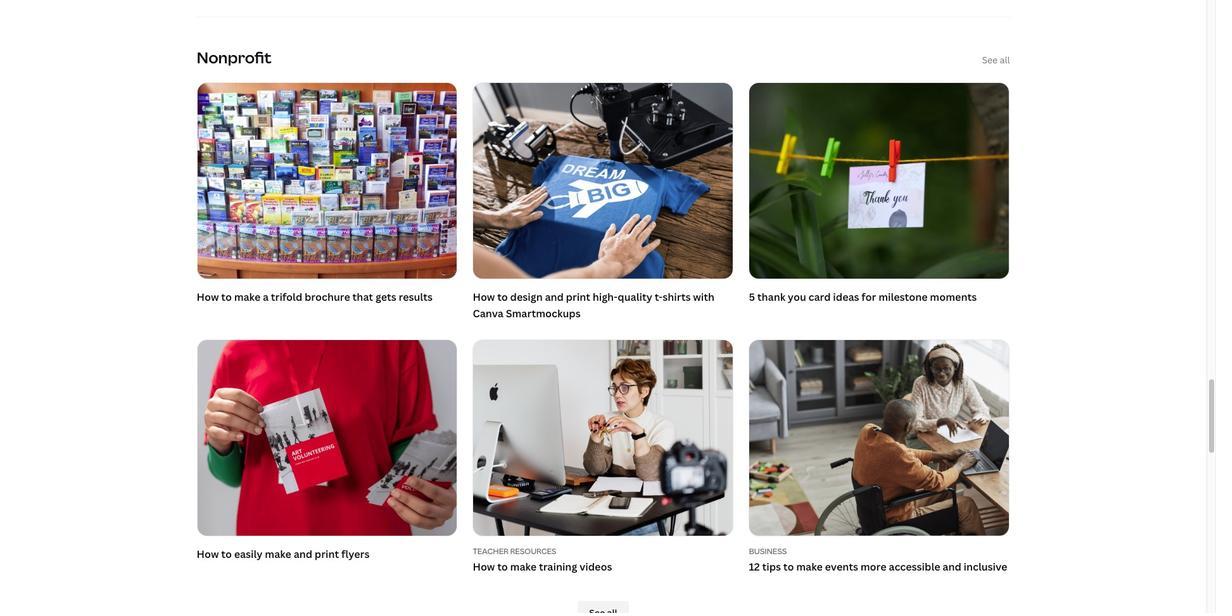 Task type: locate. For each thing, give the bounding box(es) containing it.
that
[[353, 290, 373, 304]]

print left flyers
[[315, 548, 339, 562]]

business
[[749, 547, 787, 557]]

5 thank you card ideas for milestone moments
[[749, 290, 977, 304]]

for
[[862, 290, 877, 304]]

to right tips
[[784, 560, 794, 574]]

12 tips to make events more accessible and inclusive link
[[749, 560, 1011, 576]]

0 vertical spatial print
[[566, 290, 591, 304]]

0 horizontal spatial print
[[315, 548, 339, 562]]

to for make
[[221, 290, 232, 304]]

make left events
[[797, 560, 823, 574]]

brochure
[[305, 290, 350, 304]]

1 horizontal spatial print
[[566, 290, 591, 304]]

print left high-
[[566, 290, 591, 304]]

2 horizontal spatial and
[[943, 560, 962, 574]]

to inside how to design and print high-quality t-shirts with canva smartmockups
[[498, 290, 508, 304]]

see all link
[[983, 53, 1011, 67]]

how inside 'link'
[[197, 548, 219, 562]]

to left easily
[[221, 548, 232, 562]]

gets
[[376, 290, 397, 304]]

how to design and print high-quality t-shirts with canva smartmockups
[[473, 290, 715, 321]]

to
[[221, 290, 232, 304], [498, 290, 508, 304], [221, 548, 232, 562], [498, 560, 508, 574], [784, 560, 794, 574]]

teacher resources how to make training videos
[[473, 547, 613, 574]]

and left flyers
[[294, 548, 313, 562]]

and inside 'link'
[[294, 548, 313, 562]]

how to design and print high-quality t-shirts with canva smartmockups link
[[473, 83, 734, 325]]

to inside teacher resources how to make training videos
[[498, 560, 508, 574]]

all
[[1000, 54, 1011, 66]]

design
[[511, 290, 543, 304]]

how to make a trifold brochure that gets results link
[[197, 83, 458, 309]]

and left inclusive
[[943, 560, 962, 574]]

accessible
[[889, 560, 941, 574]]

how left easily
[[197, 548, 219, 562]]

flyers
[[342, 548, 370, 562]]

how
[[197, 290, 219, 304], [473, 290, 495, 304], [197, 548, 219, 562], [473, 560, 495, 574]]

1 vertical spatial print
[[315, 548, 339, 562]]

nonprofit
[[197, 47, 272, 68]]

5
[[749, 290, 755, 304]]

tips
[[763, 560, 782, 574]]

a
[[263, 290, 269, 304]]

make
[[234, 290, 261, 304], [265, 548, 291, 562], [511, 560, 537, 574], [797, 560, 823, 574]]

1 horizontal spatial and
[[545, 290, 564, 304]]

0 horizontal spatial and
[[294, 548, 313, 562]]

you
[[788, 290, 807, 304]]

smartmockups
[[506, 307, 581, 321]]

make inside 'link'
[[265, 548, 291, 562]]

and
[[545, 290, 564, 304], [294, 548, 313, 562], [943, 560, 962, 574]]

how inside how to design and print high-quality t-shirts with canva smartmockups
[[473, 290, 495, 304]]

to up canva
[[498, 290, 508, 304]]

to inside 'link'
[[221, 548, 232, 562]]

how for how to make a trifold brochure that gets results
[[197, 290, 219, 304]]

videos
[[580, 560, 613, 574]]

how for how to easily make and print flyers
[[197, 548, 219, 562]]

make right easily
[[265, 548, 291, 562]]

to left a
[[221, 290, 232, 304]]

business 12 tips to make events more accessible and inclusive
[[749, 547, 1008, 574]]

how inside teacher resources how to make training videos
[[473, 560, 495, 574]]

trifold
[[271, 290, 303, 304]]

5 thank you card ideas for milestone moments link
[[749, 83, 1011, 309]]

pexels thới nam cao 10806198 image
[[750, 83, 1010, 279]]

to inside business 12 tips to make events more accessible and inclusive
[[784, 560, 794, 574]]

resources
[[510, 547, 557, 557]]

how up canva
[[473, 290, 495, 304]]

print inside how to design and print high-quality t-shirts with canva smartmockups
[[566, 290, 591, 304]]

teacher resources link
[[473, 547, 734, 557]]

make down resources on the left bottom
[[511, 560, 537, 574]]

how left a
[[197, 290, 219, 304]]

make inside teacher resources how to make training videos
[[511, 560, 537, 574]]

print
[[566, 290, 591, 304], [315, 548, 339, 562]]

quality
[[618, 290, 653, 304]]

how down teacher
[[473, 560, 495, 574]]

and up smartmockups
[[545, 290, 564, 304]]

thank
[[758, 290, 786, 304]]

to down teacher
[[498, 560, 508, 574]]

see all
[[983, 54, 1011, 66]]



Task type: describe. For each thing, give the bounding box(es) containing it.
inclusive
[[964, 560, 1008, 574]]

how to make a trifold brochure that gets results
[[197, 290, 433, 304]]

12
[[749, 560, 760, 574]]

and inside business 12 tips to make events more accessible and inclusive
[[943, 560, 962, 574]]

more
[[861, 560, 887, 574]]

moments
[[931, 290, 977, 304]]

milestone
[[879, 290, 928, 304]]

how to easily make and print flyers
[[197, 548, 370, 562]]

results
[[399, 290, 433, 304]]

teacher
[[473, 547, 509, 557]]

to for easily
[[221, 548, 232, 562]]

business link
[[749, 547, 1011, 557]]

make left a
[[234, 290, 261, 304]]

how to easily make and print flyers link
[[197, 340, 458, 566]]

how for how to design and print high-quality t-shirts with canva smartmockups
[[473, 290, 495, 304]]

ideas
[[834, 290, 860, 304]]

shirts
[[663, 290, 691, 304]]

t-
[[655, 290, 663, 304]]

canva
[[473, 307, 504, 321]]

and inside how to design and print high-quality t-shirts with canva smartmockups
[[545, 290, 564, 304]]

to for design
[[498, 290, 508, 304]]

easily
[[234, 548, 263, 562]]

print inside 'link'
[[315, 548, 339, 562]]

see
[[983, 54, 998, 66]]

training
[[539, 560, 578, 574]]

card
[[809, 290, 831, 304]]

with
[[693, 290, 715, 304]]

how to make training videos link
[[473, 560, 734, 576]]

high-
[[593, 290, 618, 304]]

make inside business 12 tips to make events more accessible and inclusive
[[797, 560, 823, 574]]

events
[[826, 560, 859, 574]]



Task type: vqa. For each thing, say whether or not it's contained in the screenshot.
the right print
yes



